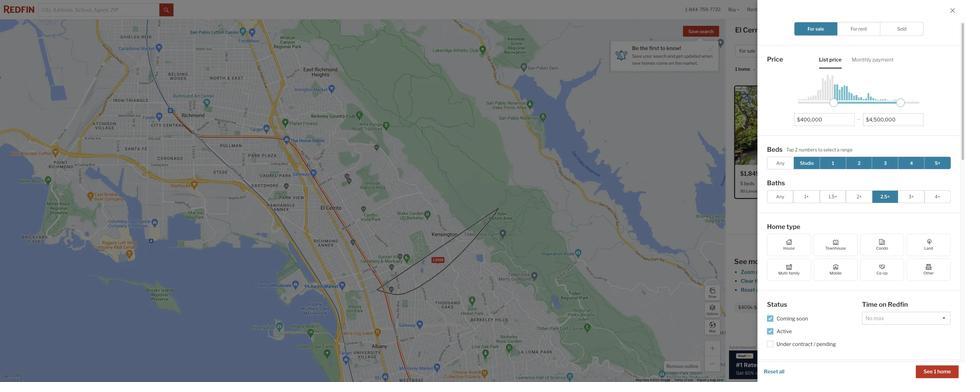 Task type: locate. For each thing, give the bounding box(es) containing it.
ca left homes
[[770, 26, 780, 34]]

2 right tap
[[795, 147, 798, 153]]

options button
[[705, 302, 721, 318]]

to for know!
[[661, 45, 666, 51]]

your right one
[[820, 287, 830, 294]]

1 vertical spatial home
[[938, 369, 951, 375]]

of left use
[[684, 379, 687, 382]]

list price
[[819, 57, 842, 63]]

map inside zoom out clear the map boundary reset all filters or remove one of your filters below to see more homes
[[764, 279, 774, 285]]

any for 1+
[[776, 194, 785, 200]]

2 vertical spatial the
[[755, 279, 763, 285]]

3
[[884, 161, 887, 166]]

(download
[[851, 232, 873, 237]]

for up the 1 home •
[[739, 48, 746, 54]]

beds
[[744, 181, 755, 187]]

all down clear the map boundary button
[[756, 287, 762, 294]]

1 vertical spatial search
[[653, 54, 667, 59]]

see more homes
[[734, 258, 790, 266]]

report inside button
[[948, 347, 957, 350]]

search inside button
[[700, 29, 714, 34]]

1 horizontal spatial your
[[820, 287, 830, 294]]

see
[[734, 258, 747, 266], [924, 369, 933, 375]]

your down the first
[[643, 54, 652, 59]]

Enter max text field
[[866, 117, 921, 123]]

0 vertical spatial save
[[689, 29, 699, 34]]

el cerrito, ca homes for sale
[[735, 26, 832, 34]]

cerrito,
[[743, 26, 768, 34]]

0 horizontal spatial report
[[697, 379, 707, 382]]

1 vertical spatial more
[[878, 287, 890, 294]]

for sale up the 1 home •
[[739, 48, 756, 54]]

on
[[669, 61, 674, 66], [879, 301, 887, 309]]

50
[[740, 189, 746, 194]]

1.85m
[[433, 258, 443, 263]]

0 vertical spatial ca
[[770, 26, 780, 34]]

Any checkbox
[[767, 157, 794, 170]]

2 horizontal spatial for
[[851, 26, 858, 32]]

home
[[738, 67, 750, 72], [938, 369, 951, 375]]

1 horizontal spatial for
[[808, 26, 815, 32]]

1 vertical spatial reset
[[764, 369, 778, 375]]

2+
[[857, 194, 862, 200]]

report a map error link
[[697, 379, 724, 382]]

1 horizontal spatial filters
[[832, 287, 845, 294]]

1 horizontal spatial for sale
[[808, 26, 824, 32]]

all left "details"
[[779, 369, 785, 375]]

homes
[[782, 26, 805, 34]]

multi-family
[[779, 271, 800, 276]]

reset inside button
[[764, 369, 778, 375]]

map down out
[[764, 279, 774, 285]]

more right see
[[878, 287, 890, 294]]

report ad button
[[948, 347, 962, 352]]

on right time
[[879, 301, 887, 309]]

zoom
[[741, 270, 755, 276]]

3,034
[[781, 181, 794, 187]]

the right be
[[640, 45, 648, 51]]

for left sale
[[808, 26, 815, 32]]

page
[[828, 232, 838, 237]]

favorite button checkbox
[[829, 170, 837, 179]]

under contract / pending
[[777, 342, 836, 348]]

1 horizontal spatial to
[[818, 147, 823, 153]]

1 horizontal spatial all
[[779, 369, 785, 375]]

the inside zoom out clear the map boundary reset all filters or remove one of your filters below to see more homes
[[755, 279, 763, 285]]

for sale inside checkbox
[[808, 26, 824, 32]]

1 horizontal spatial map
[[764, 279, 774, 285]]

your inside zoom out clear the map boundary reset all filters or remove one of your filters below to see more homes
[[820, 287, 830, 294]]

sale inside for sale checkbox
[[816, 26, 824, 32]]

multi-
[[779, 271, 789, 276]]

1 vertical spatial the
[[675, 61, 682, 66]]

coming soon
[[777, 316, 808, 322]]

home left •
[[738, 67, 750, 72]]

remove
[[784, 287, 803, 294]]

4+ radio
[[925, 191, 951, 203]]

draw
[[709, 295, 716, 299]]

0 horizontal spatial for sale
[[739, 48, 756, 54]]

report
[[948, 347, 957, 350], [697, 379, 707, 382]]

to for select
[[818, 147, 823, 153]]

filters
[[763, 287, 777, 294], [832, 287, 845, 294]]

0 horizontal spatial homes
[[642, 61, 656, 66]]

0 horizontal spatial to
[[661, 45, 666, 51]]

0 vertical spatial all
[[756, 287, 762, 294]]

save inside save your search and get updated when new homes come on the market.
[[632, 54, 642, 59]]

844-
[[689, 7, 700, 12]]

0 vertical spatial your
[[643, 54, 652, 59]]

google image
[[2, 374, 23, 383]]

0 vertical spatial to
[[661, 45, 666, 51]]

0 vertical spatial 2
[[795, 147, 798, 153]]

report right use
[[697, 379, 707, 382]]

1 horizontal spatial home
[[938, 369, 951, 375]]

home down report ad button
[[938, 369, 951, 375]]

0 horizontal spatial reset
[[741, 287, 755, 294]]

0 vertical spatial any
[[777, 161, 785, 166]]

map
[[709, 329, 716, 333], [636, 379, 642, 382]]

the down get
[[675, 61, 682, 66]]

save inside button
[[689, 29, 699, 34]]

homes up redfin
[[891, 287, 908, 294]]

1 vertical spatial see
[[924, 369, 933, 375]]

for rent
[[851, 26, 867, 32]]

0 horizontal spatial save
[[632, 54, 642, 59]]

map inside button
[[709, 329, 716, 333]]

0 vertical spatial report
[[948, 347, 957, 350]]

2 horizontal spatial homes
[[891, 287, 908, 294]]

map left data
[[636, 379, 642, 382]]

1 horizontal spatial search
[[700, 29, 714, 34]]

option group
[[794, 22, 924, 36], [767, 157, 951, 170], [767, 191, 951, 203], [767, 234, 951, 281]]

home inside the 1 home •
[[738, 67, 750, 72]]

beds
[[767, 146, 783, 153]]

1 vertical spatial a
[[707, 379, 709, 382]]

reset inside zoom out clear the map boundary reset all filters or remove one of your filters below to see more homes
[[741, 287, 755, 294]]

1 horizontal spatial ca
[[787, 189, 792, 194]]

1 vertical spatial map
[[710, 379, 716, 382]]

breadcrumbs element
[[732, 326, 959, 335]]

0 horizontal spatial sale
[[747, 48, 756, 54]]

report for report a map error
[[697, 379, 707, 382]]

option group containing house
[[767, 234, 951, 281]]

1 vertical spatial map
[[636, 379, 642, 382]]

1 vertical spatial sale
[[747, 48, 756, 54]]

2 inside "checkbox"
[[858, 161, 861, 166]]

any down kensington,
[[776, 194, 785, 200]]

sale up •
[[747, 48, 756, 54]]

redfin
[[888, 301, 908, 309]]

0 horizontal spatial see
[[734, 258, 747, 266]]

all inside button
[[779, 369, 785, 375]]

for for for rent checkbox
[[851, 26, 858, 32]]

to right the first
[[661, 45, 666, 51]]

ca down 3,034
[[787, 189, 792, 194]]

1 horizontal spatial see
[[924, 369, 933, 375]]

search down the 759-
[[700, 29, 714, 34]]

of up end of results
[[842, 232, 847, 237]]

market insights link
[[885, 21, 923, 35]]

market
[[885, 28, 903, 34]]

Mobile checkbox
[[814, 259, 858, 281]]

0 horizontal spatial your
[[643, 54, 652, 59]]

1 vertical spatial report
[[697, 379, 707, 382]]

map data ©2023 google
[[636, 379, 671, 382]]

0 vertical spatial a
[[837, 147, 840, 153]]

advertisement
[[729, 346, 756, 350]]

reset down under
[[764, 369, 778, 375]]

1 horizontal spatial the
[[675, 61, 682, 66]]

map region
[[0, 0, 781, 383]]

2 horizontal spatial to
[[862, 287, 867, 294]]

the inside save your search and get updated when new homes come on the market.
[[675, 61, 682, 66]]

0 vertical spatial search
[[700, 29, 714, 34]]

(download all) link
[[851, 232, 881, 237]]

be the first to know! dialog
[[611, 37, 719, 71]]

save up "new"
[[632, 54, 642, 59]]

0 horizontal spatial for
[[739, 48, 746, 54]]

land
[[924, 246, 933, 251]]

terms of use
[[674, 379, 693, 382]]

0 horizontal spatial all
[[756, 287, 762, 294]]

get
[[676, 54, 683, 59]]

0 vertical spatial on
[[669, 61, 674, 66]]

1 horizontal spatial report
[[948, 347, 957, 350]]

option group containing for sale
[[794, 22, 924, 36]]

2 checkbox
[[846, 157, 873, 170]]

a
[[837, 147, 840, 153], [707, 379, 709, 382]]

Townhouse checkbox
[[814, 234, 858, 256]]

1 horizontal spatial on
[[879, 301, 887, 309]]

2 left 3
[[858, 161, 861, 166]]

property
[[767, 370, 795, 378]]

see inside button
[[924, 369, 933, 375]]

map down options
[[709, 329, 716, 333]]

1 vertical spatial save
[[632, 54, 642, 59]]

1
[[735, 67, 738, 72], [832, 161, 834, 166], [839, 232, 842, 237], [848, 232, 850, 237], [934, 369, 937, 375]]

see for see more homes
[[734, 258, 747, 266]]

1 horizontal spatial more
[[878, 287, 890, 294]]

1 vertical spatial any
[[776, 194, 785, 200]]

1.5+
[[829, 194, 837, 200]]

type
[[787, 223, 801, 231]]

1 vertical spatial ca
[[787, 189, 792, 194]]

remove
[[666, 364, 684, 370]]

save search
[[689, 29, 714, 34]]

1 horizontal spatial map
[[709, 329, 716, 333]]

1 inside button
[[934, 369, 937, 375]]

5+ checkbox
[[924, 157, 951, 170]]

0 vertical spatial home
[[738, 67, 750, 72]]

for left rent
[[851, 26, 858, 32]]

Land checkbox
[[907, 234, 951, 256]]

2 horizontal spatial the
[[755, 279, 763, 285]]

0 horizontal spatial more
[[749, 258, 766, 266]]

0 horizontal spatial map
[[636, 379, 642, 382]]

0 vertical spatial map
[[709, 329, 716, 333]]

2 vertical spatial homes
[[891, 287, 908, 294]]

1 horizontal spatial reset
[[764, 369, 778, 375]]

the up reset all filters button
[[755, 279, 763, 285]]

House checkbox
[[767, 234, 811, 256]]

use
[[688, 379, 693, 382]]

of right one
[[814, 287, 819, 294]]

0 vertical spatial more
[[749, 258, 766, 266]]

pending
[[817, 342, 836, 348]]

for sale
[[808, 26, 824, 32], [739, 48, 756, 54]]

0 vertical spatial homes
[[642, 61, 656, 66]]

zoom out button
[[741, 270, 765, 276]]

1 vertical spatial your
[[820, 287, 830, 294]]

any down beds
[[777, 161, 785, 166]]

filters left "below"
[[832, 287, 845, 294]]

1 inside the 1 home •
[[735, 67, 738, 72]]

list box
[[862, 312, 951, 325]]

map left error
[[710, 379, 716, 382]]

ad
[[958, 347, 962, 350]]

0 vertical spatial for sale
[[808, 26, 824, 32]]

1-844-759-7732
[[685, 7, 721, 12]]

reset down clear
[[741, 287, 755, 294]]

your inside save your search and get updated when new homes come on the market.
[[643, 54, 652, 59]]

other
[[924, 271, 934, 276]]

0 horizontal spatial filters
[[763, 287, 777, 294]]

1 inside option
[[832, 161, 834, 166]]

monthly payment
[[852, 57, 894, 63]]

report left ad
[[948, 347, 957, 350]]

0 vertical spatial map
[[764, 279, 774, 285]]

For sale checkbox
[[794, 22, 838, 36]]

0 horizontal spatial home
[[738, 67, 750, 72]]

2 vertical spatial to
[[862, 287, 867, 294]]

homes
[[642, 61, 656, 66], [768, 258, 790, 266], [891, 287, 908, 294]]

1 vertical spatial all
[[779, 369, 785, 375]]

1 vertical spatial to
[[818, 147, 823, 153]]

price
[[767, 56, 783, 63]]

see 1 home button
[[916, 366, 959, 379]]

Sold checkbox
[[880, 22, 924, 36]]

for sale right homes
[[808, 26, 824, 32]]

1 vertical spatial homes
[[768, 258, 790, 266]]

0 horizontal spatial search
[[653, 54, 667, 59]]

map button
[[705, 320, 721, 336]]

a left range
[[837, 147, 840, 153]]

0 vertical spatial the
[[640, 45, 648, 51]]

one
[[804, 287, 813, 294]]

$1,849,000
[[740, 171, 773, 177]]

homes up multi-
[[768, 258, 790, 266]]

a left error
[[707, 379, 709, 382]]

0 horizontal spatial ca
[[770, 26, 780, 34]]

0 horizontal spatial on
[[669, 61, 674, 66]]

photo of 50 lenox rd, kensington, ca 94707 image
[[735, 87, 842, 165]]

ad region
[[729, 351, 962, 380]]

time
[[862, 301, 878, 309]]

details
[[796, 370, 816, 378]]

more up out
[[749, 258, 766, 266]]

Other checkbox
[[907, 259, 951, 281]]

to left the select
[[818, 147, 823, 153]]

1 horizontal spatial save
[[689, 29, 699, 34]]

—
[[857, 117, 861, 122]]

more
[[749, 258, 766, 266], [878, 287, 890, 294]]

1 horizontal spatial 2
[[858, 161, 861, 166]]

monthly payment element
[[852, 51, 894, 69]]

0 vertical spatial reset
[[741, 287, 755, 294]]

sale right homes
[[816, 26, 824, 32]]

1.5+ radio
[[820, 191, 846, 203]]

rd,
[[758, 189, 764, 194]]

0 vertical spatial see
[[734, 258, 747, 266]]

home
[[767, 223, 785, 231]]

for inside button
[[739, 48, 746, 54]]

all
[[756, 287, 762, 294], [779, 369, 785, 375]]

0 horizontal spatial 2
[[795, 147, 798, 153]]

3.5
[[758, 181, 765, 187]]

to inside dialog
[[661, 45, 666, 51]]

0 vertical spatial sale
[[816, 26, 824, 32]]

save down 844-
[[689, 29, 699, 34]]

new
[[632, 61, 641, 66]]

1 vertical spatial 2
[[858, 161, 861, 166]]

homes right "new"
[[642, 61, 656, 66]]

Co-op checkbox
[[860, 259, 904, 281]]

filters down clear the map boundary button
[[763, 287, 777, 294]]

the
[[640, 45, 648, 51], [675, 61, 682, 66], [755, 279, 763, 285]]

to left see
[[862, 287, 867, 294]]

5+
[[935, 161, 941, 166]]

of inside zoom out clear the map boundary reset all filters or remove one of your filters below to see more homes
[[814, 287, 819, 294]]

search up come
[[653, 54, 667, 59]]

on down and
[[669, 61, 674, 66]]

1 horizontal spatial sale
[[816, 26, 824, 32]]

next button image
[[831, 123, 837, 129]]

favorite button image
[[829, 170, 837, 179]]

1 vertical spatial for sale
[[739, 48, 756, 54]]



Task type: vqa. For each thing, say whether or not it's contained in the screenshot.
ad region
yes



Task type: describe. For each thing, give the bounding box(es) containing it.
market insights
[[885, 28, 923, 34]]

options
[[707, 312, 718, 316]]

for
[[807, 26, 816, 34]]

sale
[[818, 26, 832, 34]]

1 checkbox
[[820, 157, 847, 170]]

townhouse
[[826, 246, 846, 251]]

report for report ad
[[948, 347, 957, 350]]

and
[[668, 54, 675, 59]]

1+ radio
[[794, 191, 820, 203]]

outline
[[684, 364, 699, 370]]

3.5 baths
[[758, 181, 778, 187]]

1 horizontal spatial homes
[[768, 258, 790, 266]]

save for save your search and get updated when new homes come on the market.
[[632, 54, 642, 59]]

2.5+
[[881, 194, 890, 200]]

report ad
[[948, 347, 962, 350]]

report a map error
[[697, 379, 724, 382]]

submit search image
[[164, 8, 169, 13]]

tap 2 numbers to select a range
[[787, 147, 853, 153]]

remove $400k-$4.5m image
[[771, 306, 775, 310]]

City, Address, School, Agent, ZIP search field
[[38, 4, 159, 16]]

coming
[[777, 316, 795, 322]]

save search button
[[683, 26, 719, 37]]

3+
[[909, 194, 914, 200]]

2.5+ radio
[[872, 191, 899, 203]]

3,034 sq ft
[[781, 181, 804, 187]]

condo
[[876, 246, 888, 251]]

maximum price slider
[[897, 99, 905, 107]]

list
[[819, 57, 828, 63]]

home inside see 1 home button
[[938, 369, 951, 375]]

for for for sale checkbox
[[808, 26, 815, 32]]

0 horizontal spatial map
[[710, 379, 716, 382]]

or
[[778, 287, 783, 294]]

of right the end at bottom right
[[840, 241, 845, 246]]

sq
[[795, 181, 800, 187]]

$400k-
[[739, 305, 754, 311]]

Multi-family checkbox
[[767, 259, 811, 281]]

0 horizontal spatial the
[[640, 45, 648, 51]]

Studio checkbox
[[794, 157, 821, 170]]

property details
[[767, 370, 816, 378]]

insights
[[904, 28, 923, 34]]

be
[[632, 45, 639, 51]]

clear the map boundary button
[[741, 279, 799, 285]]

see 1 home
[[924, 369, 951, 375]]

1+
[[804, 194, 809, 200]]

end of results
[[831, 241, 860, 246]]

3 checkbox
[[872, 157, 899, 170]]

all inside zoom out clear the map boundary reset all filters or remove one of your filters below to see more homes
[[756, 287, 762, 294]]

market.
[[683, 61, 698, 66]]

map for map
[[709, 329, 716, 333]]

1-
[[685, 7, 689, 12]]

/
[[814, 342, 816, 348]]

updated
[[684, 54, 701, 59]]

remove outline
[[666, 364, 699, 370]]

see
[[868, 287, 877, 294]]

kensington,
[[765, 189, 786, 194]]

1 horizontal spatial a
[[837, 147, 840, 153]]

Any radio
[[767, 191, 794, 203]]

reset all
[[764, 369, 785, 375]]

save your search and get updated when new homes come on the market.
[[632, 54, 713, 66]]

0 horizontal spatial a
[[707, 379, 709, 382]]

minimum price slider
[[830, 99, 838, 107]]

data
[[643, 379, 649, 382]]

1-844-759-7732 link
[[685, 7, 721, 12]]

studio+
[[785, 305, 801, 311]]

error
[[717, 379, 724, 382]]

2 filters from the left
[[832, 287, 845, 294]]

payment
[[873, 57, 894, 63]]

sold
[[897, 26, 907, 32]]

zoom out clear the map boundary reset all filters or remove one of your filters below to see more homes
[[741, 270, 908, 294]]

when
[[702, 54, 713, 59]]

op
[[883, 271, 888, 276]]

save for save search
[[689, 29, 699, 34]]

ft
[[801, 181, 804, 187]]

soon
[[797, 316, 808, 322]]

Enter min text field
[[797, 117, 852, 123]]

monthly
[[852, 57, 872, 63]]

2+ radio
[[846, 191, 873, 203]]

active
[[777, 329, 792, 335]]

$400k-$4.5m
[[739, 305, 768, 311]]

on inside save your search and get updated when new homes come on the market.
[[669, 61, 674, 66]]

any for studio
[[777, 161, 785, 166]]

1 filters from the left
[[763, 287, 777, 294]]

contract
[[793, 342, 813, 348]]

3+ radio
[[898, 191, 925, 203]]

1 vertical spatial on
[[879, 301, 887, 309]]

for sale button
[[735, 45, 768, 57]]

homes inside zoom out clear the map boundary reset all filters or remove one of your filters below to see more homes
[[891, 287, 908, 294]]

time on redfin
[[862, 301, 908, 309]]

sale inside for sale button
[[747, 48, 756, 54]]

terms
[[674, 379, 683, 382]]

For rent checkbox
[[837, 22, 881, 36]]

see for see 1 home
[[924, 369, 933, 375]]

5 beds
[[740, 181, 755, 187]]

co-
[[877, 271, 883, 276]]

studio
[[800, 161, 814, 166]]

viewing page 1 of 1 (download all)
[[810, 232, 881, 237]]

el
[[735, 26, 742, 34]]

come
[[657, 61, 668, 66]]

to inside zoom out clear the map boundary reset all filters or remove one of your filters below to see more homes
[[862, 287, 867, 294]]

50 lenox rd, kensington, ca 94707
[[740, 189, 805, 194]]

list price element
[[819, 51, 842, 69]]

baths
[[766, 181, 778, 187]]

homes inside save your search and get updated when new homes come on the market.
[[642, 61, 656, 66]]

map for map data ©2023 google
[[636, 379, 642, 382]]

family
[[789, 271, 800, 276]]

status
[[767, 301, 787, 309]]

under
[[777, 342, 791, 348]]

4 checkbox
[[898, 157, 925, 170]]

baths
[[767, 180, 785, 187]]

for sale inside button
[[739, 48, 756, 54]]

4
[[910, 161, 913, 166]]

be the first to know!
[[632, 45, 681, 51]]

previous button image
[[740, 123, 747, 129]]

out
[[756, 270, 764, 276]]

google
[[661, 379, 671, 382]]

search inside save your search and get updated when new homes come on the market.
[[653, 54, 667, 59]]

more inside zoom out clear the map boundary reset all filters or remove one of your filters below to see more homes
[[878, 287, 890, 294]]

price
[[830, 57, 842, 63]]

Condo checkbox
[[860, 234, 904, 256]]



